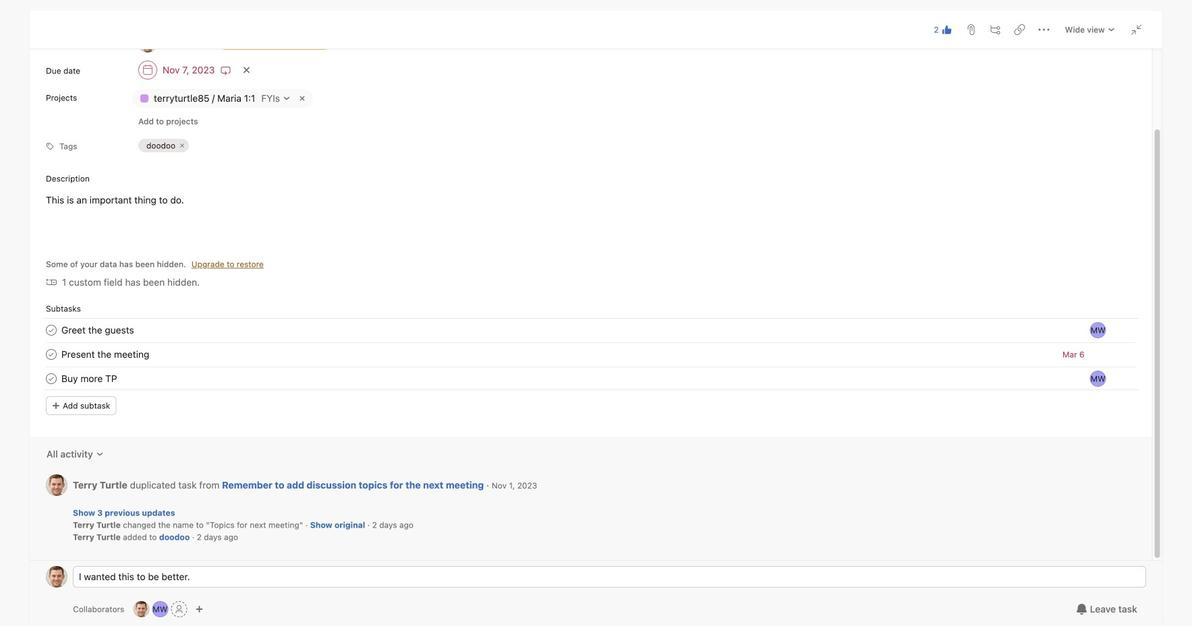 Task type: vqa. For each thing, say whether or not it's contained in the screenshot.
Task Name text field related to first list item from the bottom of the Topics for next meeting dialog's Mark complete icon
yes



Task type: describe. For each thing, give the bounding box(es) containing it.
collapse task pane image
[[1132, 24, 1142, 35]]

1 list item from the top
[[30, 319, 1153, 343]]

0 horizontal spatial add or remove collaborators image
[[133, 602, 149, 618]]

mark complete image for task name text field
[[43, 371, 60, 387]]

1 horizontal spatial remove image
[[297, 93, 308, 104]]

clear due date image
[[243, 66, 251, 74]]

mark complete image for 1st task name text box from the bottom of the topics for next meeting dialog
[[43, 347, 60, 363]]

Mark complete checkbox
[[43, 371, 60, 387]]

add subtask image
[[991, 24, 1001, 35]]

2 list item from the top
[[30, 343, 1153, 367]]

attachments: add a file to this task, topics for next meeting image
[[966, 24, 977, 35]]

2 task name text field from the top
[[62, 348, 150, 362]]

toggle assignee popover image
[[1090, 323, 1107, 339]]

topics for next meeting dialog
[[30, 0, 1163, 627]]

Task Name text field
[[62, 372, 117, 387]]

toggle assignee popover image
[[1090, 371, 1107, 387]]



Task type: locate. For each thing, give the bounding box(es) containing it.
mark complete checkbox for second task name text box from the bottom of the topics for next meeting dialog
[[43, 323, 60, 339]]

remove image
[[297, 93, 308, 104], [178, 142, 186, 150]]

1 mark complete checkbox from the top
[[43, 323, 60, 339]]

open user profile image
[[46, 475, 68, 497], [46, 567, 68, 588]]

0 vertical spatial task name text field
[[62, 323, 134, 338]]

1 horizontal spatial add or remove collaborators image
[[152, 602, 168, 618]]

main content
[[30, 0, 1153, 561]]

0 vertical spatial open user profile image
[[46, 475, 68, 497]]

1 vertical spatial open user profile image
[[46, 567, 68, 588]]

0 vertical spatial mark complete checkbox
[[43, 323, 60, 339]]

1 vertical spatial mark complete checkbox
[[43, 347, 60, 363]]

copy task link image
[[1015, 24, 1026, 35]]

1 vertical spatial task name text field
[[62, 348, 150, 362]]

1 vertical spatial mark complete image
[[43, 347, 60, 363]]

mark complete image
[[43, 323, 60, 339], [43, 347, 60, 363], [43, 371, 60, 387]]

more actions for this task image
[[1039, 24, 1050, 35]]

add or remove collaborators image
[[133, 602, 149, 618], [152, 602, 168, 618], [195, 606, 203, 614]]

2 open user profile image from the top
[[46, 567, 68, 588]]

1 vertical spatial remove image
[[178, 142, 186, 150]]

Mark complete checkbox
[[43, 323, 60, 339], [43, 347, 60, 363]]

1 task name text field from the top
[[62, 323, 134, 338]]

2 horizontal spatial add or remove collaborators image
[[195, 606, 203, 614]]

3 mark complete image from the top
[[43, 371, 60, 387]]

2 vertical spatial mark complete image
[[43, 371, 60, 387]]

0 vertical spatial remove image
[[297, 93, 308, 104]]

3 list item from the top
[[30, 367, 1153, 391]]

0 vertical spatial mark complete image
[[43, 323, 60, 339]]

mark complete checkbox for 1st task name text box from the bottom of the topics for next meeting dialog
[[43, 347, 60, 363]]

list item
[[30, 319, 1153, 343], [30, 343, 1153, 367], [30, 367, 1153, 391]]

mark complete image for second task name text box from the bottom of the topics for next meeting dialog
[[43, 323, 60, 339]]

main content inside topics for next meeting dialog
[[30, 0, 1153, 561]]

0 horizontal spatial remove image
[[178, 142, 186, 150]]

1 open user profile image from the top
[[46, 475, 68, 497]]

1 mark complete image from the top
[[43, 323, 60, 339]]

2 mark complete checkbox from the top
[[43, 347, 60, 363]]

Task Name text field
[[62, 323, 134, 338], [62, 348, 150, 362]]

2 mark complete image from the top
[[43, 347, 60, 363]]

2 likes. you liked this task image
[[942, 24, 953, 35]]

all activity image
[[96, 451, 104, 459]]



